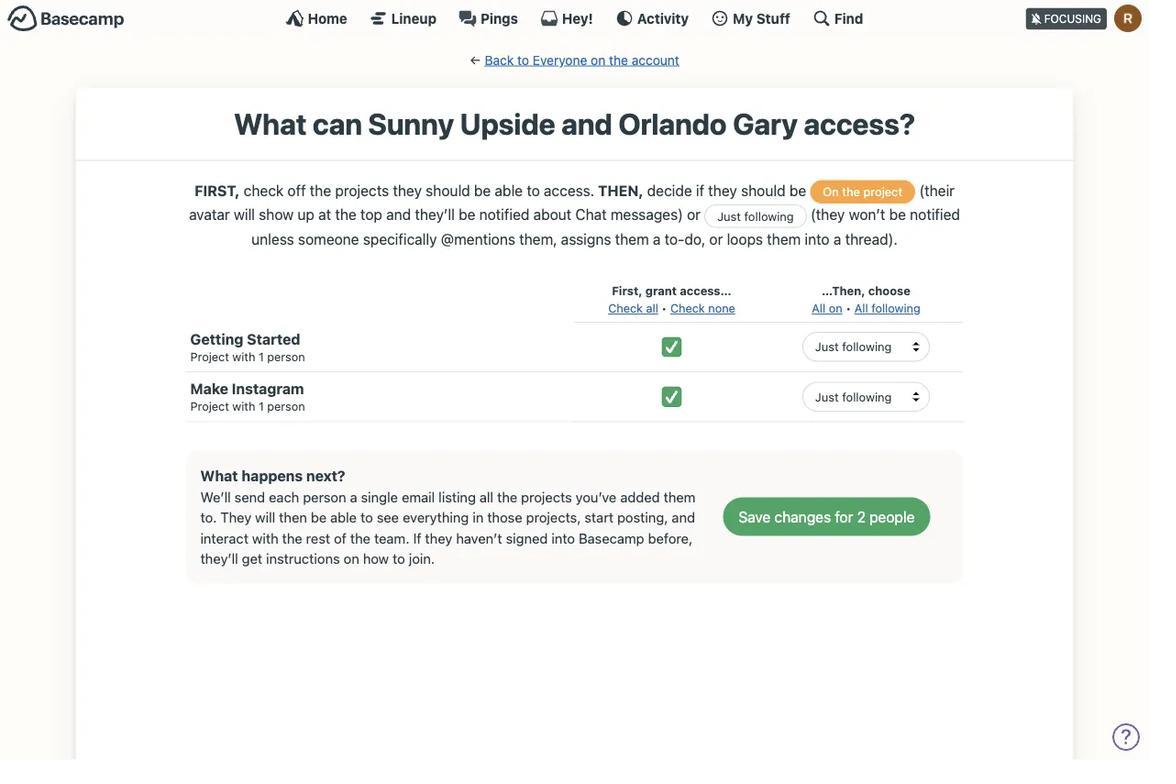 Task type: locate. For each thing, give the bounding box(es) containing it.
project
[[864, 185, 903, 199]]

following inside …then, choose all on • all following
[[872, 301, 921, 315]]

1 vertical spatial will
[[255, 510, 275, 526]]

them
[[615, 230, 649, 248], [767, 230, 801, 248], [664, 489, 696, 505]]

2 horizontal spatial a
[[834, 230, 841, 248]]

back
[[485, 52, 514, 67]]

1 horizontal spatial they
[[425, 530, 453, 546]]

access…
[[680, 284, 732, 298]]

person inside getting started project                             with 1 person
[[267, 350, 305, 363]]

a down (they
[[834, 230, 841, 248]]

project for getting
[[190, 350, 229, 363]]

project
[[190, 350, 229, 363], [190, 399, 229, 413]]

and up specifically
[[386, 206, 411, 223]]

0 horizontal spatial all
[[812, 301, 826, 315]]

into down projects,
[[552, 530, 575, 546]]

2 vertical spatial on
[[344, 551, 359, 567]]

0 horizontal spatial able
[[330, 510, 357, 526]]

up
[[298, 206, 315, 223]]

them down just following
[[767, 230, 801, 248]]

0 vertical spatial on
[[591, 52, 606, 67]]

0 vertical spatial following
[[744, 209, 794, 223]]

they'll up specifically
[[415, 206, 455, 223]]

with down getting in the left of the page
[[232, 350, 255, 363]]

main element
[[0, 0, 1149, 36]]

start
[[585, 510, 614, 526]]

make instagram project                             with 1 person
[[190, 380, 305, 413]]

1 inside make instagram project                             with 1 person
[[259, 399, 264, 413]]

1 vertical spatial with
[[232, 399, 255, 413]]

1 vertical spatial following
[[872, 301, 921, 315]]

they up specifically
[[393, 182, 422, 199]]

all down grant
[[646, 301, 658, 315]]

or inside (their avatar will show up at the top and they'll be notified about chat messages)           or
[[687, 206, 701, 223]]

person down "instagram"
[[267, 399, 305, 413]]

1 horizontal spatial them
[[664, 489, 696, 505]]

with inside make instagram project                             with 1 person
[[232, 399, 255, 413]]

they right if
[[708, 182, 737, 199]]

of
[[334, 530, 347, 546]]

on right 'everyone' at the top of the page
[[591, 52, 606, 67]]

what
[[234, 106, 307, 141], [200, 467, 238, 484]]

1 horizontal spatial •
[[846, 301, 851, 315]]

send
[[235, 489, 265, 505]]

0 vertical spatial into
[[805, 230, 830, 248]]

• down …then,
[[846, 301, 851, 315]]

0 horizontal spatial following
[[744, 209, 794, 223]]

1 horizontal spatial a
[[653, 230, 661, 248]]

make
[[190, 380, 228, 398]]

2 vertical spatial and
[[672, 510, 695, 526]]

person down next?
[[303, 489, 346, 505]]

a left single
[[350, 489, 357, 505]]

none
[[708, 301, 735, 315]]

project for make
[[190, 399, 229, 413]]

in
[[473, 510, 484, 526]]

what inside what happens next? we'll send each person a single email listing all the projects you've added them to.                    they will then be able to see everything in those projects, start posting, and interact with the rest of the team.                   if they haven't signed into basecamp before, they'll get instructions on how to join.
[[200, 467, 238, 484]]

decide
[[647, 182, 692, 199]]

notified down (their
[[910, 206, 960, 223]]

should
[[426, 182, 470, 199], [741, 182, 786, 199]]

activity
[[637, 10, 689, 26]]

0 horizontal spatial or
[[687, 206, 701, 223]]

a inside what happens next? we'll send each person a single email listing all the projects you've added them to.                    they will then be able to see everything in those projects, start posting, and interact with the rest of the team.                   if they haven't signed into basecamp before, they'll get instructions on how to join.
[[350, 489, 357, 505]]

haven't
[[456, 530, 502, 546]]

1 notified from the left
[[479, 206, 530, 223]]

switch accounts image
[[7, 5, 125, 33]]

next?
[[306, 467, 345, 484]]

1 horizontal spatial check
[[670, 301, 705, 315]]

1 vertical spatial they'll
[[200, 551, 238, 567]]

person inside make instagram project                             with 1 person
[[267, 399, 305, 413]]

2 vertical spatial person
[[303, 489, 346, 505]]

1 all from the left
[[812, 301, 826, 315]]

home
[[308, 10, 347, 26]]

able up the them,
[[495, 182, 523, 199]]

projects up top
[[335, 182, 389, 199]]

project inside make instagram project                             with 1 person
[[190, 399, 229, 413]]

1 vertical spatial on
[[829, 301, 843, 315]]

0 vertical spatial person
[[267, 350, 305, 363]]

1 1 from the top
[[259, 350, 264, 363]]

what up check
[[234, 106, 307, 141]]

1 down started
[[259, 350, 264, 363]]

them down messages)
[[615, 230, 649, 248]]

0 vertical spatial able
[[495, 182, 523, 199]]

sunny
[[368, 106, 454, 141]]

1 horizontal spatial they'll
[[415, 206, 455, 223]]

← back to everyone on the account
[[470, 52, 680, 67]]

check
[[244, 182, 284, 199]]

1 vertical spatial or
[[709, 230, 723, 248]]

following down choose
[[872, 301, 921, 315]]

• down grant
[[662, 301, 667, 315]]

person
[[267, 350, 305, 363], [267, 399, 305, 413], [303, 489, 346, 505]]

then,
[[598, 182, 643, 199]]

2 horizontal spatial they
[[708, 182, 737, 199]]

the right of
[[350, 530, 371, 546]]

1 down "instagram"
[[259, 399, 264, 413]]

should up just following
[[741, 182, 786, 199]]

1 project from the top
[[190, 350, 229, 363]]

1 horizontal spatial following
[[872, 301, 921, 315]]

with up get
[[252, 530, 278, 546]]

avatar
[[189, 206, 230, 223]]

notified down first, check off the projects they should be able to access. then, decide if they should be
[[479, 206, 530, 223]]

1 vertical spatial and
[[386, 206, 411, 223]]

0 horizontal spatial into
[[552, 530, 575, 546]]

projects up projects,
[[521, 489, 572, 505]]

person inside what happens next? we'll send each person a single email listing all the projects you've added them to.                    they will then be able to see everything in those projects, start posting, and interact with the rest of the team.                   if they haven't signed into basecamp before, they'll get instructions on how to join.
[[303, 489, 346, 505]]

0 horizontal spatial check
[[608, 301, 643, 315]]

or up do,
[[687, 206, 701, 223]]

and inside what happens next? we'll send each person a single email listing all the projects you've added them to.                    they will then be able to see everything in those projects, start posting, and interact with the rest of the team.                   if they haven't signed into basecamp before, they'll get instructions on how to join.
[[672, 510, 695, 526]]

and up before,
[[672, 510, 695, 526]]

check down access…
[[670, 301, 705, 315]]

1 vertical spatial project
[[190, 399, 229, 413]]

…then,
[[822, 284, 865, 298]]

following up loops
[[744, 209, 794, 223]]

None submit
[[723, 498, 931, 536]]

focusing button
[[1026, 0, 1149, 36]]

2 • from the left
[[846, 301, 851, 315]]

the down then
[[282, 530, 302, 546]]

2 notified from the left
[[910, 206, 960, 223]]

to down team.
[[393, 551, 405, 567]]

and down "back to everyone on the account" link
[[561, 106, 612, 141]]

2 vertical spatial with
[[252, 530, 278, 546]]

1 • from the left
[[662, 301, 667, 315]]

to
[[517, 52, 529, 67], [527, 182, 540, 199], [361, 510, 373, 526], [393, 551, 405, 567]]

will down check
[[234, 206, 255, 223]]

1 inside getting started project                             with 1 person
[[259, 350, 264, 363]]

into inside what happens next? we'll send each person a single email listing all the projects you've added them to.                    they will then be able to see everything in those projects, start posting, and interact with the rest of the team.                   if they haven't signed into basecamp before, they'll get instructions on how to join.
[[552, 530, 575, 546]]

a left to-
[[653, 230, 661, 248]]

access?
[[804, 106, 915, 141]]

1 horizontal spatial projects
[[521, 489, 572, 505]]

all up in
[[480, 489, 494, 505]]

notified inside (their avatar will show up at the top and they'll be notified about chat messages)           or
[[479, 206, 530, 223]]

project down getting in the left of the page
[[190, 350, 229, 363]]

1 horizontal spatial all
[[646, 301, 658, 315]]

(they won't be notified unless someone specifically @mentions them, assigns them a to-do, or loops them into a thread).
[[252, 206, 960, 248]]

my
[[733, 10, 753, 26]]

will down the send
[[255, 510, 275, 526]]

2 horizontal spatial them
[[767, 230, 801, 248]]

ruby image
[[1114, 5, 1142, 32]]

basecamp
[[579, 530, 644, 546]]

0 horizontal spatial them
[[615, 230, 649, 248]]

1 vertical spatial 1
[[259, 399, 264, 413]]

off
[[288, 182, 306, 199]]

find
[[835, 10, 863, 26]]

on inside what happens next? we'll send each person a single email listing all the projects you've added them to.                    they will then be able to see everything in those projects, start posting, and interact with the rest of the team.                   if they haven't signed into basecamp before, they'll get instructions on how to join.
[[344, 551, 359, 567]]

the right 'at'
[[335, 206, 357, 223]]

0 horizontal spatial •
[[662, 301, 667, 315]]

0 horizontal spatial on
[[344, 551, 359, 567]]

on
[[591, 52, 606, 67], [829, 301, 843, 315], [344, 551, 359, 567]]

on down of
[[344, 551, 359, 567]]

(their
[[919, 182, 955, 199]]

messages)
[[611, 206, 683, 223]]

my stuff button
[[711, 9, 791, 28]]

can
[[313, 106, 362, 141]]

all
[[646, 301, 658, 315], [480, 489, 494, 505]]

0 vertical spatial they'll
[[415, 206, 455, 223]]

0 horizontal spatial projects
[[335, 182, 389, 199]]

with inside getting started project                             with 1 person
[[232, 350, 255, 363]]

0 horizontal spatial they'll
[[200, 551, 238, 567]]

happens
[[242, 467, 303, 484]]

the right on
[[842, 185, 860, 199]]

0 horizontal spatial notified
[[479, 206, 530, 223]]

1 vertical spatial able
[[330, 510, 357, 526]]

notified
[[479, 206, 530, 223], [910, 206, 960, 223]]

the up those
[[497, 489, 517, 505]]

should up @mentions
[[426, 182, 470, 199]]

posting,
[[617, 510, 668, 526]]

@mentions
[[441, 230, 515, 248]]

0 horizontal spatial all
[[480, 489, 494, 505]]

gary
[[733, 106, 798, 141]]

into down (they
[[805, 230, 830, 248]]

check
[[608, 301, 643, 315], [670, 301, 705, 315]]

0 vertical spatial all
[[646, 301, 658, 315]]

1 horizontal spatial should
[[741, 182, 786, 199]]

them inside what happens next? we'll send each person a single email listing all the projects you've added them to.                    they will then be able to see everything in those projects, start posting, and interact with the rest of the team.                   if they haven't signed into basecamp before, they'll get instructions on how to join.
[[664, 489, 696, 505]]

0 horizontal spatial should
[[426, 182, 470, 199]]

you've
[[576, 489, 617, 505]]

1 vertical spatial into
[[552, 530, 575, 546]]

first,
[[194, 182, 240, 199]]

• inside first, grant access… check all • check none
[[662, 301, 667, 315]]

1 horizontal spatial and
[[561, 106, 612, 141]]

someone
[[298, 230, 359, 248]]

they
[[393, 182, 422, 199], [708, 182, 737, 199], [425, 530, 453, 546]]

2 horizontal spatial on
[[829, 301, 843, 315]]

1 check from the left
[[608, 301, 643, 315]]

project inside getting started project                             with 1 person
[[190, 350, 229, 363]]

if
[[696, 182, 704, 199]]

•
[[662, 301, 667, 315], [846, 301, 851, 315]]

each
[[269, 489, 299, 505]]

1 vertical spatial all
[[480, 489, 494, 505]]

2 horizontal spatial and
[[672, 510, 695, 526]]

• inside …then, choose all on • all following
[[846, 301, 851, 315]]

the right off
[[310, 182, 331, 199]]

check down first,
[[608, 301, 643, 315]]

on down …then,
[[829, 301, 843, 315]]

those
[[487, 510, 523, 526]]

or right do,
[[709, 230, 723, 248]]

person for instagram
[[267, 399, 305, 413]]

2 project from the top
[[190, 399, 229, 413]]

0 vertical spatial with
[[232, 350, 255, 363]]

or inside (they won't be notified unless someone specifically @mentions them, assigns them a to-do, or loops them into a thread).
[[709, 230, 723, 248]]

able up of
[[330, 510, 357, 526]]

get
[[242, 551, 263, 567]]

pings button
[[459, 9, 518, 28]]

person down started
[[267, 350, 305, 363]]

they down everything
[[425, 530, 453, 546]]

1 horizontal spatial all
[[855, 301, 868, 315]]

0 vertical spatial project
[[190, 350, 229, 363]]

0 vertical spatial or
[[687, 206, 701, 223]]

0 horizontal spatial and
[[386, 206, 411, 223]]

0 vertical spatial what
[[234, 106, 307, 141]]

0 vertical spatial 1
[[259, 350, 264, 363]]

2 check from the left
[[670, 301, 705, 315]]

with down "instagram"
[[232, 399, 255, 413]]

0 horizontal spatial a
[[350, 489, 357, 505]]

choose
[[868, 284, 911, 298]]

1 vertical spatial what
[[200, 467, 238, 484]]

what up we'll
[[200, 467, 238, 484]]

0 vertical spatial will
[[234, 206, 255, 223]]

and
[[561, 106, 612, 141], [386, 206, 411, 223], [672, 510, 695, 526]]

join.
[[409, 551, 435, 567]]

1 vertical spatial person
[[267, 399, 305, 413]]

them right the "added"
[[664, 489, 696, 505]]

just following
[[718, 209, 794, 223]]

rest
[[306, 530, 330, 546]]

on the project
[[823, 185, 903, 199]]

assigns
[[561, 230, 611, 248]]

the
[[609, 52, 628, 67], [310, 182, 331, 199], [842, 185, 860, 199], [335, 206, 357, 223], [497, 489, 517, 505], [282, 530, 302, 546], [350, 530, 371, 546]]

projects
[[335, 182, 389, 199], [521, 489, 572, 505]]

2 1 from the top
[[259, 399, 264, 413]]

1 horizontal spatial into
[[805, 230, 830, 248]]

what can sunny upside and orlando gary access?
[[234, 106, 915, 141]]

1 horizontal spatial or
[[709, 230, 723, 248]]

they'll down interact
[[200, 551, 238, 567]]

check all button
[[608, 300, 658, 317]]

will inside what happens next? we'll send each person a single email listing all the projects you've added them to.                    they will then be able to see everything in those projects, start posting, and interact with the rest of the team.                   if they haven't signed into basecamp before, they'll get instructions on how to join.
[[255, 510, 275, 526]]

getting started project                             with 1 person
[[190, 330, 305, 363]]

just
[[718, 209, 741, 223]]

1 horizontal spatial notified
[[910, 206, 960, 223]]

with
[[232, 350, 255, 363], [232, 399, 255, 413], [252, 530, 278, 546]]

first, grant access… check all • check none
[[608, 284, 735, 315]]

project down make
[[190, 399, 229, 413]]

1 vertical spatial projects
[[521, 489, 572, 505]]



Task type: describe. For each thing, give the bounding box(es) containing it.
on
[[823, 185, 839, 199]]

to left the see
[[361, 510, 373, 526]]

single
[[361, 489, 398, 505]]

home link
[[286, 9, 347, 28]]

do,
[[685, 230, 706, 248]]

if
[[413, 530, 421, 546]]

check none button
[[670, 300, 735, 317]]

they'll inside what happens next? we'll send each person a single email listing all the projects you've added them to.                    they will then be able to see everything in those projects, start posting, and interact with the rest of the team.                   if they haven't signed into basecamp before, they'll get instructions on how to join.
[[200, 551, 238, 567]]

1 for instagram
[[259, 399, 264, 413]]

show
[[259, 206, 294, 223]]

first, check off the projects they should be able to access. then, decide if they should be
[[194, 182, 810, 199]]

interact
[[200, 530, 249, 546]]

able inside what happens next? we'll send each person a single email listing all the projects you've added them to.                    they will then be able to see everything in those projects, start posting, and interact with the rest of the team.                   if they haven't signed into basecamp before, they'll get instructions on how to join.
[[330, 510, 357, 526]]

first,
[[612, 284, 643, 298]]

see
[[377, 510, 399, 526]]

2 all from the left
[[855, 301, 868, 315]]

projects inside what happens next? we'll send each person a single email listing all the projects you've added them to.                    they will then be able to see everything in those projects, start posting, and interact with the rest of the team.                   if they haven't signed into basecamp before, they'll get instructions on how to join.
[[521, 489, 572, 505]]

orlando
[[618, 106, 727, 141]]

2 should from the left
[[741, 182, 786, 199]]

projects,
[[526, 510, 581, 526]]

account
[[632, 52, 680, 67]]

unless
[[252, 230, 294, 248]]

notified inside (they won't be notified unless someone specifically @mentions them, assigns them a to-do, or loops them into a thread).
[[910, 206, 960, 223]]

←
[[470, 52, 481, 67]]

(their avatar will show up at the top and they'll be notified about chat messages)           or
[[189, 182, 955, 223]]

what for what happens next? we'll send each person a single email listing all the projects you've added them to.                    they will then be able to see everything in those projects, start posting, and interact with the rest of the team.                   if they haven't signed into basecamp before, they'll get instructions on how to join.
[[200, 467, 238, 484]]

with for instagram
[[232, 399, 255, 413]]

upside
[[460, 106, 555, 141]]

specifically
[[363, 230, 437, 248]]

be inside (their avatar will show up at the top and they'll be notified about chat messages)           or
[[459, 206, 476, 223]]

instructions
[[266, 551, 340, 567]]

pings
[[481, 10, 518, 26]]

0 horizontal spatial they
[[393, 182, 422, 199]]

1 horizontal spatial able
[[495, 182, 523, 199]]

getting
[[190, 330, 243, 348]]

signed
[[506, 530, 548, 546]]

on inside …then, choose all on • all following
[[829, 301, 843, 315]]

person for started
[[267, 350, 305, 363]]

listing
[[439, 489, 476, 505]]

will inside (their avatar will show up at the top and they'll be notified about chat messages)           or
[[234, 206, 255, 223]]

…then, choose all on • all following
[[812, 284, 921, 315]]

email
[[402, 489, 435, 505]]

before,
[[648, 530, 693, 546]]

at
[[318, 206, 331, 223]]

them,
[[519, 230, 557, 248]]

team.
[[374, 530, 410, 546]]

hey!
[[562, 10, 593, 26]]

all on button
[[812, 300, 843, 317]]

them for loops
[[767, 230, 801, 248]]

the left account
[[609, 52, 628, 67]]

into inside (they won't be notified unless someone specifically @mentions them, assigns them a to-do, or loops them into a thread).
[[805, 230, 830, 248]]

they'll inside (their avatar will show up at the top and they'll be notified about chat messages)           or
[[415, 206, 455, 223]]

0 vertical spatial projects
[[335, 182, 389, 199]]

everyone
[[533, 52, 587, 67]]

1 for started
[[259, 350, 264, 363]]

1 horizontal spatial on
[[591, 52, 606, 67]]

won't
[[849, 206, 886, 223]]

(they
[[811, 206, 845, 223]]

the inside (their avatar will show up at the top and they'll be notified about chat messages)           or
[[335, 206, 357, 223]]

we'll
[[200, 489, 231, 505]]

stuff
[[757, 10, 791, 26]]

lineup link
[[369, 9, 437, 28]]

to right back
[[517, 52, 529, 67]]

all following button
[[855, 300, 921, 317]]

then
[[279, 510, 307, 526]]

instagram
[[232, 380, 304, 398]]

to-
[[665, 230, 685, 248]]

be inside (they won't be notified unless someone specifically @mentions them, assigns them a to-do, or loops them into a thread).
[[889, 206, 906, 223]]

all inside what happens next? we'll send each person a single email listing all the projects you've added them to.                    they will then be able to see everything in those projects, start posting, and interact with the rest of the team.                   if they haven't signed into basecamp before, they'll get instructions on how to join.
[[480, 489, 494, 505]]

1 should from the left
[[426, 182, 470, 199]]

them for added
[[664, 489, 696, 505]]

started
[[247, 330, 300, 348]]

to up about
[[527, 182, 540, 199]]

hey! button
[[540, 9, 593, 28]]

top
[[360, 206, 382, 223]]

they
[[220, 510, 252, 526]]

how
[[363, 551, 389, 567]]

my stuff
[[733, 10, 791, 26]]

thread).
[[845, 230, 898, 248]]

to.
[[200, 510, 217, 526]]

find button
[[813, 9, 863, 28]]

focusing
[[1044, 12, 1102, 25]]

with inside what happens next? we'll send each person a single email listing all the projects you've added them to.                    they will then be able to see everything in those projects, start posting, and interact with the rest of the team.                   if they haven't signed into basecamp before, they'll get instructions on how to join.
[[252, 530, 278, 546]]

access.
[[544, 182, 594, 199]]

everything
[[403, 510, 469, 526]]

be inside what happens next? we'll send each person a single email listing all the projects you've added them to.                    they will then be able to see everything in those projects, start posting, and interact with the rest of the team.                   if they haven't signed into basecamp before, they'll get instructions on how to join.
[[311, 510, 327, 526]]

added
[[620, 489, 660, 505]]

they inside what happens next? we'll send each person a single email listing all the projects you've added them to.                    they will then be able to see everything in those projects, start posting, and interact with the rest of the team.                   if they haven't signed into basecamp before, they'll get instructions on how to join.
[[425, 530, 453, 546]]

what for what can sunny upside and orlando gary access?
[[234, 106, 307, 141]]

and inside (their avatar will show up at the top and they'll be notified about chat messages)           or
[[386, 206, 411, 223]]

0 vertical spatial and
[[561, 106, 612, 141]]

lineup
[[391, 10, 437, 26]]

chat
[[576, 206, 607, 223]]

with for started
[[232, 350, 255, 363]]

all inside first, grant access… check all • check none
[[646, 301, 658, 315]]



Task type: vqa. For each thing, say whether or not it's contained in the screenshot.
Everyone
yes



